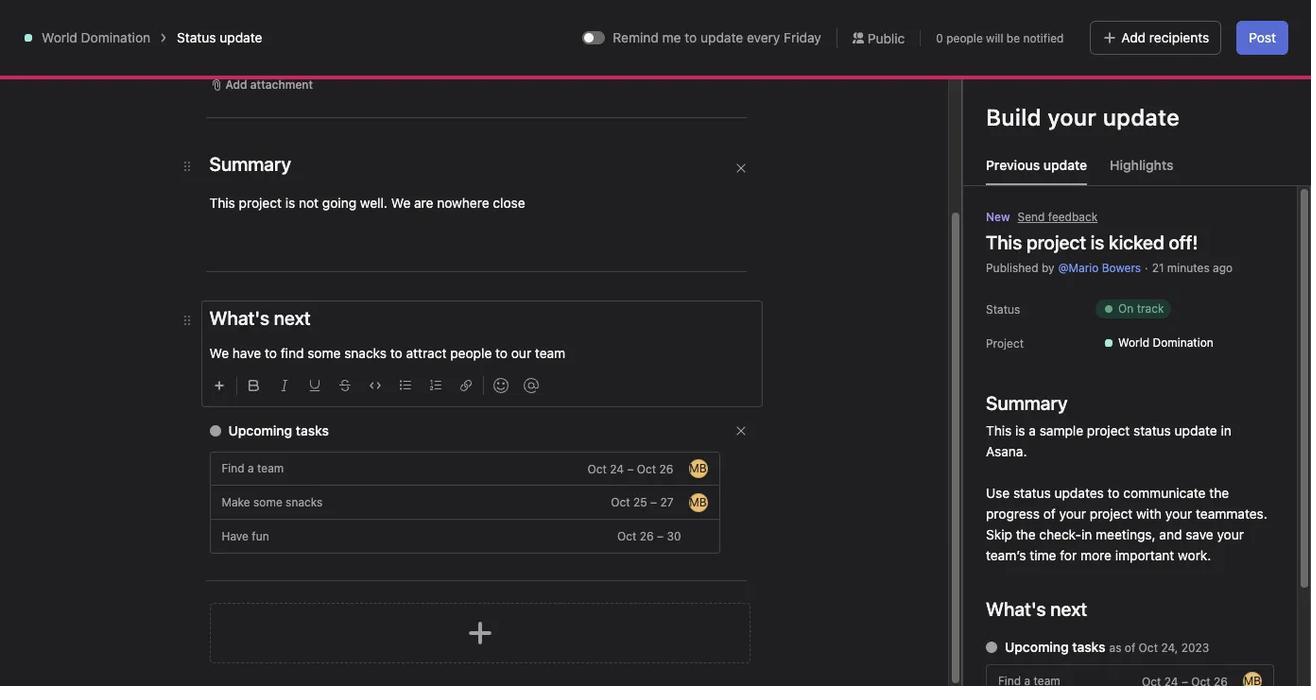Task type: describe. For each thing, give the bounding box(es) containing it.
1 vertical spatial upcoming tasks
[[228, 423, 329, 439]]

attract
[[406, 345, 447, 361]]

2 vertical spatial world domination link
[[1096, 334, 1222, 353]]

this is a sample project status update in asana. inside status of world domination dialog
[[481, 191, 772, 207]]

brought
[[335, 77, 378, 91]]

highlights
[[1111, 157, 1174, 173]]

improve
[[510, 77, 552, 91]]

public
[[868, 30, 906, 46]]

add for add attachment
[[226, 78, 247, 92]]

build
[[987, 104, 1042, 131]]

build your update
[[987, 104, 1181, 131]]

timeline link
[[295, 171, 348, 197]]

1 vertical spatial work.
[[1179, 548, 1212, 564]]

2 vertical spatial upcoming tasks
[[1006, 639, 1106, 656]]

2 horizontal spatial domination
[[1154, 336, 1214, 350]]

1 vertical spatial 27
[[661, 496, 674, 510]]

we
[[469, 77, 484, 91]]

ago inside cell
[[790, 296, 810, 310]]

work. inside status of world domination dialog
[[882, 254, 915, 270]]

find a team inside status of world domination dialog
[[493, 380, 556, 394]]

1 horizontal spatial use
[[987, 485, 1010, 501]]

asana. inside this is a sample project status update in asana.
[[987, 444, 1028, 460]]

days
[[969, 22, 994, 36]]

list link
[[250, 171, 272, 197]]

new
[[639, 77, 661, 91]]

name
[[254, 261, 285, 275]]

in inside this is a sample project status update in asana.
[[1222, 423, 1232, 439]]

1 horizontal spatial feedback
[[1192, 217, 1242, 231]]

new send feedback this project is kicked off! published by @mario bowers · 21 minutes ago
[[987, 210, 1234, 275]]

not
[[299, 195, 319, 211]]

0 vertical spatial world domination
[[42, 29, 151, 45]]

2 horizontal spatial on
[[1119, 302, 1134, 316]]

communicate inside status of world domination dialog
[[618, 233, 701, 249]]

this left list link
[[210, 195, 235, 211]]

2 row from the top
[[227, 285, 1312, 287]]

portfolios
[[310, 115, 369, 131]]

published
[[987, 261, 1039, 275]]

add for add recipients
[[1122, 29, 1147, 45]]

share what brought you to asana so we can improve the product for new users.
[[272, 77, 697, 91]]

strikethrough image
[[339, 380, 350, 392]]

0 horizontal spatial oct 25 – 27
[[611, 496, 674, 510]]

more inside status of world domination dialog
[[784, 254, 815, 270]]

status inside dialog
[[232, 55, 287, 77]]

post button
[[1238, 21, 1289, 55]]

0 vertical spatial snacks
[[345, 345, 387, 361]]

1 vertical spatial teammates.
[[1197, 506, 1268, 522]]

nov
[[1070, 296, 1091, 310]]

list image
[[261, 297, 272, 309]]

1 vertical spatial time
[[1030, 548, 1057, 564]]

update inside status of world domination dialog
[[670, 191, 713, 207]]

1 vertical spatial meetings,
[[1096, 527, 1157, 543]]

0 horizontal spatial skip
[[987, 527, 1013, 543]]

home link
[[11, 58, 216, 88]]

1 horizontal spatial send feedback link
[[1162, 216, 1242, 233]]

code image
[[369, 380, 381, 392]]

survey
[[1195, 66, 1235, 82]]

1 horizontal spatial 21
[[1095, 296, 1107, 310]]

are
[[414, 195, 434, 211]]

status inside row
[[649, 261, 683, 275]]

a right emoji image
[[519, 380, 526, 394]]

on track inside world domination 'row'
[[672, 296, 717, 310]]

ago inside 'new send feedback this project is kicked off! published by @mario bowers · 21 minutes ago'
[[1214, 261, 1234, 275]]

me
[[663, 29, 682, 45]]

find inside status of world domination dialog
[[493, 380, 516, 394]]

use inside status of world domination dialog
[[481, 233, 505, 249]]

30 days left
[[952, 22, 1015, 36]]

so
[[453, 77, 466, 91]]

post
[[1250, 29, 1277, 45]]

upcoming tasks inside status of world domination dialog
[[500, 345, 601, 361]]

what's next
[[987, 599, 1088, 621]]

is inside this is a sample project status update in asana.
[[1016, 423, 1026, 439]]

27 inside status of world domination dialog
[[1013, 414, 1027, 429]]

your update
[[1048, 104, 1181, 131]]

progress inside status of world domination dialog
[[728, 233, 782, 249]]

1 vertical spatial fun
[[252, 529, 269, 543]]

what's
[[1035, 15, 1072, 29]]

team's inside status of world domination dialog
[[690, 254, 730, 270]]

0 vertical spatial world domination link
[[42, 29, 151, 45]]

at mention image
[[524, 378, 539, 394]]

kicked off!
[[1110, 232, 1199, 254]]

make
[[222, 495, 250, 509]]

billing
[[1186, 15, 1218, 29]]

remind
[[613, 29, 659, 45]]

1 vertical spatial and
[[1160, 527, 1183, 543]]

status inside this is a sample project status update in asana.
[[1134, 423, 1172, 439]]

world domination inside cell
[[284, 295, 393, 311]]

leave button
[[1007, 608, 1087, 642]]

go to survey button
[[1146, 58, 1248, 92]]

add for add billing info
[[1162, 15, 1183, 29]]

every
[[747, 29, 781, 45]]

2023
[[1182, 641, 1210, 655]]

projects element
[[0, 301, 227, 399]]

today for today – nov 21
[[1025, 296, 1057, 310]]

1 vertical spatial with
[[1137, 506, 1163, 522]]

1 vertical spatial people
[[451, 345, 492, 361]]

previous update
[[987, 157, 1088, 173]]

0 vertical spatial some
[[308, 345, 341, 361]]

new
[[987, 210, 1011, 224]]

1 vertical spatial updates
[[1055, 485, 1105, 501]]

be
[[1007, 31, 1021, 45]]

send feedback
[[1162, 217, 1242, 231]]

go to survey banner
[[227, 46, 1312, 103]]

2 horizontal spatial on track
[[1119, 302, 1165, 316]]

oct 25 – 27 inside status of world domination dialog
[[964, 414, 1027, 429]]

mario
[[1164, 296, 1194, 310]]

0 horizontal spatial world
[[42, 29, 77, 45]]

0 horizontal spatial snacks
[[286, 495, 323, 509]]

1 vertical spatial have fun
[[222, 529, 269, 543]]

30 inside status of world domination dialog
[[1020, 448, 1034, 463]]

dismiss image
[[1268, 67, 1284, 82]]

mario bowers
[[1164, 296, 1237, 310]]

summary
[[987, 393, 1068, 414]]

to inside status of world domination dialog
[[603, 233, 615, 249]]

bulleted list image
[[400, 380, 411, 392]]

link image
[[460, 380, 472, 392]]

1 vertical spatial find
[[222, 462, 245, 476]]

we have to find some snacks to attract people to our team
[[210, 345, 566, 361]]

0 vertical spatial we
[[391, 195, 411, 211]]

nowhere
[[437, 195, 490, 211]]

asana. inside status of world domination dialog
[[730, 191, 772, 207]]

2 horizontal spatial for
[[1061, 548, 1078, 564]]

our
[[512, 345, 532, 361]]

notified
[[1024, 31, 1064, 45]]

1 horizontal spatial save
[[1186, 527, 1214, 543]]

today – nov 21
[[1025, 296, 1107, 310]]

2 vertical spatial world domination
[[1119, 336, 1214, 350]]

sample inside status of world domination dialog
[[535, 191, 579, 207]]

add recipients button
[[1091, 21, 1222, 55]]

0 horizontal spatial 24
[[610, 462, 624, 476]]

will
[[987, 31, 1004, 45]]

0 vertical spatial team
[[535, 345, 566, 361]]

0 horizontal spatial oct 24 – oct 26
[[588, 462, 674, 476]]

is left the kicked
[[301, 118, 311, 134]]

today for today
[[403, 119, 435, 133]]

going
[[322, 195, 357, 211]]

by
[[1042, 261, 1055, 275]]

status update
[[177, 29, 262, 45]]

insert an object image
[[213, 380, 225, 392]]

remove highlight image
[[735, 426, 747, 437]]

underline image
[[309, 380, 320, 392]]

0 horizontal spatial oct 26 – 30
[[618, 530, 682, 544]]

kicked
[[314, 118, 354, 134]]

fun inside status of world domination dialog
[[523, 448, 541, 462]]

you
[[381, 77, 400, 91]]

numbered list image
[[430, 380, 441, 392]]

status of world domination
[[232, 55, 465, 77]]

this project is kicked off!
[[225, 118, 378, 134]]

what's in my trial?
[[1035, 15, 1133, 29]]

1 horizontal spatial progress
[[987, 506, 1040, 522]]

1 horizontal spatial communicate
[[1124, 485, 1207, 501]]

add billing info
[[1162, 15, 1241, 29]]

row containing name
[[227, 251, 1312, 286]]

track inside world domination 'row'
[[690, 296, 717, 310]]

project inside 'new send feedback this project is kicked off! published by @mario bowers · 21 minutes ago'
[[1027, 232, 1087, 254]]

important inside status of world domination dialog
[[819, 254, 878, 270]]

time inside status of world domination dialog
[[733, 254, 760, 270]]

well.
[[360, 195, 388, 211]]

project
[[987, 337, 1025, 351]]

1 vertical spatial we
[[210, 345, 229, 361]]

0 vertical spatial domination
[[81, 29, 151, 45]]

add attachment
[[226, 78, 313, 92]]

leave
[[1039, 617, 1075, 633]]

have
[[233, 345, 261, 361]]

hide sidebar image
[[25, 15, 40, 30]]

teammates. inside status of world domination dialog
[[938, 233, 1010, 249]]

world domination row
[[227, 286, 1312, 323]]

find
[[281, 345, 304, 361]]

2 horizontal spatial world
[[1119, 336, 1150, 350]]

oct 24 – oct 26 inside status of world domination dialog
[[941, 381, 1027, 395]]

emoji image
[[493, 378, 508, 394]]

0 horizontal spatial 25
[[634, 496, 648, 510]]

collaborators
[[481, 618, 553, 632]]

0 horizontal spatial send feedback link
[[1018, 209, 1098, 226]]

asana
[[417, 77, 450, 91]]

world inside cell
[[284, 295, 320, 311]]

go
[[1158, 66, 1175, 82]]



Task type: locate. For each thing, give the bounding box(es) containing it.
on track down ·
[[1119, 302, 1165, 316]]

on right nov
[[1119, 302, 1134, 316]]

0 horizontal spatial world domination link
[[42, 29, 151, 45]]

for up "21 minutes ago"
[[764, 254, 781, 270]]

2 horizontal spatial 30
[[1020, 448, 1034, 463]]

meetings, inside status of world domination dialog
[[537, 254, 598, 270]]

1 vertical spatial team
[[529, 380, 556, 394]]

a right nowhere
[[524, 191, 531, 207]]

oct 24 – oct 26
[[941, 381, 1027, 395], [588, 462, 674, 476]]

Section title text field
[[210, 151, 291, 178]]

0 vertical spatial check-
[[481, 254, 523, 270]]

0 horizontal spatial communicate
[[618, 233, 701, 249]]

oct 26 – 30 inside status of world domination dialog
[[970, 448, 1034, 463]]

0 vertical spatial use status updates to communicate the progress of your project with your teammates. skip the check-in meetings, and save your team's time for more important work.
[[481, 233, 1066, 270]]

on inside 'row'
[[672, 296, 687, 310]]

open user profile image
[[481, 519, 511, 550]]

1 vertical spatial 24
[[610, 462, 624, 476]]

check- inside status of world domination dialog
[[481, 254, 523, 270]]

0 vertical spatial with
[[878, 233, 904, 249]]

2 vertical spatial team
[[257, 462, 284, 476]]

have down emoji image
[[493, 448, 520, 462]]

use status updates to communicate the progress of your project with your teammates. skip the check-in meetings, and save your team's time for more important work. inside status of world domination dialog
[[481, 233, 1066, 270]]

1 vertical spatial more
[[1081, 548, 1112, 564]]

with inside status of world domination dialog
[[878, 233, 904, 249]]

1 vertical spatial find a team
[[222, 462, 284, 476]]

status of world domination dialog
[[202, 38, 1110, 649]]

@mario
[[1059, 261, 1099, 275]]

1 row from the top
[[227, 251, 1312, 286]]

domination inside cell
[[323, 295, 393, 311]]

recipients
[[1150, 29, 1210, 45]]

25
[[987, 414, 1000, 429], [634, 496, 648, 510]]

1 vertical spatial bowers
[[1198, 296, 1237, 310]]

send up kicked off!
[[1162, 217, 1189, 231]]

friday
[[784, 29, 822, 45]]

0 vertical spatial team's
[[690, 254, 730, 270]]

30
[[952, 22, 966, 36], [1020, 448, 1034, 463], [667, 530, 682, 544]]

0 horizontal spatial we
[[210, 345, 229, 361]]

send inside 'new send feedback this project is kicked off! published by @mario bowers · 21 minutes ago'
[[1018, 210, 1046, 224]]

product
[[576, 77, 618, 91]]

1 horizontal spatial minutes
[[1168, 261, 1210, 275]]

minutes inside 'new send feedback this project is kicked off! published by @mario bowers · 21 minutes ago'
[[1168, 261, 1210, 275]]

your
[[801, 233, 828, 249], [907, 233, 934, 249], [659, 254, 686, 270], [1060, 506, 1087, 522], [1166, 506, 1193, 522], [1218, 527, 1245, 543]]

1 horizontal spatial upcoming tasks
[[500, 345, 601, 361]]

oct inside upcoming tasks as of oct 24, 2023
[[1139, 641, 1159, 655]]

update
[[220, 29, 262, 45], [701, 29, 744, 45], [1044, 157, 1088, 173], [670, 191, 713, 207], [1175, 423, 1218, 439]]

0 horizontal spatial progress
[[728, 233, 782, 249]]

send feedback link up owner
[[1162, 216, 1242, 233]]

upcoming tasks up the at mention icon on the bottom left
[[500, 345, 601, 361]]

a up "make"
[[248, 462, 254, 476]]

add inside popup button
[[226, 78, 247, 92]]

bowers inside 'new send feedback this project is kicked off! published by @mario bowers · 21 minutes ago'
[[1103, 261, 1142, 275]]

team down our
[[529, 380, 556, 394]]

–
[[1061, 296, 1067, 310], [980, 381, 987, 395], [1004, 414, 1010, 429], [1010, 448, 1017, 463], [628, 462, 634, 476], [651, 496, 657, 510], [657, 530, 664, 544]]

meetings,
[[537, 254, 598, 270], [1096, 527, 1157, 543]]

today down "asana"
[[403, 119, 435, 133]]

0 horizontal spatial find a team
[[222, 462, 284, 476]]

remove section image
[[735, 163, 747, 174]]

send right new
[[1018, 210, 1046, 224]]

0 horizontal spatial updates
[[550, 233, 599, 249]]

0 vertical spatial have fun
[[493, 448, 541, 462]]

cell inside world domination 'row'
[[640, 286, 830, 321]]

feedback
[[1049, 210, 1098, 224], [1192, 217, 1242, 231]]

add recipients
[[1122, 29, 1210, 45]]

1 vertical spatial this is a sample project status update in asana.
[[987, 423, 1236, 460]]

check- up what's next
[[1040, 527, 1082, 543]]

project
[[254, 118, 297, 134], [582, 191, 625, 207], [239, 195, 282, 211], [1027, 232, 1087, 254], [832, 233, 875, 249], [1088, 423, 1131, 439], [1090, 506, 1133, 522]]

track left "21 minutes ago"
[[690, 296, 717, 310]]

status
[[177, 29, 216, 45], [232, 55, 287, 77], [649, 261, 683, 275], [987, 303, 1021, 317]]

have fun inside status of world domination dialog
[[493, 448, 541, 462]]

0 vertical spatial oct 25 – 27
[[964, 414, 1027, 429]]

a
[[524, 191, 531, 207], [519, 380, 526, 394], [1029, 423, 1037, 439], [248, 462, 254, 476]]

world domination up home link
[[42, 29, 151, 45]]

upcoming tasks down the 'italics' 'image' in the left of the page
[[228, 423, 329, 439]]

25 inside status of world domination dialog
[[987, 414, 1000, 429]]

minutes
[[1168, 261, 1210, 275], [744, 296, 786, 310]]

upcoming tasks as of oct 24, 2023
[[1006, 639, 1210, 656]]

1 vertical spatial progress
[[987, 506, 1040, 522]]

is left not
[[285, 195, 295, 211]]

1 horizontal spatial asana.
[[987, 444, 1028, 460]]

is down the summary
[[1016, 423, 1026, 439]]

1 horizontal spatial work.
[[1179, 548, 1212, 564]]

status
[[629, 191, 666, 207], [508, 233, 546, 249], [1134, 423, 1172, 439], [1014, 485, 1052, 501]]

some
[[308, 345, 341, 361], [254, 495, 283, 509]]

more up what's next
[[1081, 548, 1112, 564]]

is right nowhere
[[510, 191, 520, 207]]

feedback up @mario
[[1049, 210, 1098, 224]]

have down "make"
[[222, 529, 249, 543]]

row
[[227, 251, 1312, 286], [227, 285, 1312, 287]]

team's up "21 minutes ago"
[[690, 254, 730, 270]]

2 vertical spatial 30
[[667, 530, 682, 544]]

1 vertical spatial oct 24 – oct 26
[[588, 462, 674, 476]]

1 vertical spatial some
[[254, 495, 283, 509]]

0 vertical spatial find a team
[[493, 380, 556, 394]]

is inside 'new send feedback this project is kicked off! published by @mario bowers · 21 minutes ago'
[[1091, 232, 1105, 254]]

bowers left ·
[[1103, 261, 1142, 275]]

of inside upcoming tasks as of oct 24, 2023
[[1125, 641, 1136, 655]]

close
[[493, 195, 526, 211]]

on left "21 minutes ago"
[[672, 296, 687, 310]]

feedback inside 'new send feedback this project is kicked off! published by @mario bowers · 21 minutes ago'
[[1049, 210, 1098, 224]]

0 horizontal spatial minutes
[[744, 296, 786, 310]]

0 vertical spatial people
[[947, 31, 984, 45]]

1 vertical spatial for
[[764, 254, 781, 270]]

1 horizontal spatial domination
[[323, 295, 393, 311]]

on track up list at the top of page
[[247, 141, 293, 155]]

on track inside status of world domination dialog
[[247, 141, 293, 155]]

0
[[937, 31, 944, 45]]

24,
[[1162, 641, 1179, 655]]

1 vertical spatial use status updates to communicate the progress of your project with your teammates. skip the check-in meetings, and save your team's time for more important work.
[[987, 485, 1272, 564]]

a down the summary
[[1029, 423, 1037, 439]]

list box
[[433, 8, 887, 38]]

attachment
[[251, 78, 313, 92]]

the inside go to survey banner
[[555, 77, 573, 91]]

on
[[247, 141, 263, 155], [672, 296, 687, 310], [1119, 302, 1134, 316]]

track down ·
[[1138, 302, 1165, 316]]

world right the list icon
[[284, 295, 320, 311]]

sample right close
[[535, 191, 579, 207]]

1 vertical spatial skip
[[987, 527, 1013, 543]]

cell containing on track
[[640, 286, 830, 321]]

have fun down the at mention icon on the bottom left
[[493, 448, 541, 462]]

0 vertical spatial communicate
[[618, 233, 701, 249]]

world domination link inside cell
[[284, 293, 393, 314]]

0 vertical spatial sample
[[535, 191, 579, 207]]

trial?
[[1107, 15, 1133, 29]]

add attachment button
[[202, 72, 322, 98]]

we left are in the left of the page
[[391, 195, 411, 211]]

1 horizontal spatial more
[[1081, 548, 1112, 564]]

today inside status of world domination dialog
[[403, 119, 435, 133]]

1 vertical spatial check-
[[1040, 527, 1082, 543]]

1 vertical spatial sample
[[1040, 423, 1084, 439]]

snacks up code icon
[[345, 345, 387, 361]]

on up list at the top of page
[[247, 141, 263, 155]]

1 horizontal spatial today
[[1025, 296, 1057, 310]]

more up "21 minutes ago"
[[784, 254, 815, 270]]

2 horizontal spatial upcoming tasks
[[1006, 639, 1106, 656]]

·
[[1146, 261, 1149, 275]]

1 vertical spatial asana.
[[987, 444, 1028, 460]]

add billing info button
[[1153, 9, 1250, 36]]

1 vertical spatial domination
[[323, 295, 393, 311]]

0 vertical spatial more
[[784, 254, 815, 270]]

today down date
[[1025, 296, 1057, 310]]

this project is not going well. we are nowhere close
[[210, 195, 526, 211]]

to inside go to survey button
[[1179, 66, 1191, 82]]

– inside world domination 'row'
[[1061, 296, 1067, 310]]

1 horizontal spatial fun
[[523, 448, 541, 462]]

we left have
[[210, 345, 229, 361]]

0 horizontal spatial add
[[226, 78, 247, 92]]

27
[[1013, 414, 1027, 429], [661, 496, 674, 510]]

world domination
[[42, 29, 151, 45], [284, 295, 393, 311], [1119, 336, 1214, 350]]

2 vertical spatial domination
[[1154, 336, 1214, 350]]

0 horizontal spatial upcoming tasks
[[228, 423, 329, 439]]

share
[[272, 77, 303, 91]]

0 vertical spatial updates
[[550, 233, 599, 249]]

this inside 'new send feedback this project is kicked off! published by @mario bowers · 21 minutes ago'
[[987, 232, 1023, 254]]

info
[[1221, 15, 1241, 29]]

asana. down the summary
[[987, 444, 1028, 460]]

go to survey
[[1158, 66, 1235, 82]]

update inside this is a sample project status update in asana.
[[1175, 423, 1218, 439]]

and inside status of world domination dialog
[[601, 254, 624, 270]]

1 vertical spatial today
[[1025, 296, 1057, 310]]

0 vertical spatial use
[[481, 233, 505, 249]]

teammates.
[[938, 233, 1010, 249], [1197, 506, 1268, 522]]

feedback up kicked off!
[[1192, 217, 1242, 231]]

find a team up "make"
[[222, 462, 284, 476]]

today inside world domination 'row'
[[1025, 296, 1057, 310]]

0 horizontal spatial more
[[784, 254, 815, 270]]

a inside this is a sample project status update in asana.
[[1029, 423, 1037, 439]]

important
[[819, 254, 878, 270], [1116, 548, 1175, 564]]

snacks right "make"
[[286, 495, 323, 509]]

in inside button
[[1075, 15, 1085, 29]]

team inside status of world domination dialog
[[529, 380, 556, 394]]

check- down close
[[481, 254, 523, 270]]

sample inside this is a sample project status update in asana.
[[1040, 423, 1084, 439]]

0 vertical spatial work.
[[882, 254, 915, 270]]

on track left "21 minutes ago"
[[672, 296, 717, 310]]

use down close
[[481, 233, 505, 249]]

team up make some snacks
[[257, 462, 284, 476]]

oct 25 – 27
[[964, 414, 1027, 429], [611, 496, 674, 510]]

Section title text field
[[210, 306, 311, 332]]

world domination down mario
[[1119, 336, 1214, 350]]

send inside send feedback link
[[1162, 217, 1189, 231]]

teams element
[[0, 399, 227, 467]]

updates
[[550, 233, 599, 249], [1055, 485, 1105, 501]]

world domination link up find
[[284, 293, 393, 314]]

snacks
[[345, 345, 387, 361], [286, 495, 323, 509]]

0 vertical spatial time
[[733, 254, 760, 270]]

24
[[963, 381, 977, 395], [610, 462, 624, 476]]

0 horizontal spatial world domination
[[42, 29, 151, 45]]

for inside status of world domination dialog
[[764, 254, 781, 270]]

skip up what's next
[[987, 527, 1013, 543]]

team's up what's next
[[987, 548, 1027, 564]]

1 vertical spatial oct 26 – 30
[[618, 530, 682, 544]]

for left new
[[621, 77, 636, 91]]

cell
[[640, 286, 830, 321]]

bold image
[[248, 380, 260, 392]]

0 vertical spatial upcoming tasks
[[500, 345, 601, 361]]

use down the summary
[[987, 485, 1010, 501]]

mb inside world domination 'row'
[[1141, 296, 1158, 310]]

time up "21 minutes ago"
[[733, 254, 760, 270]]

sample down the summary
[[1040, 423, 1084, 439]]

0 vertical spatial oct 26 – 30
[[970, 448, 1034, 463]]

timeline
[[295, 171, 348, 187]]

1 horizontal spatial have fun
[[493, 448, 541, 462]]

world domination
[[313, 55, 465, 77]]

0 people will be notified
[[937, 31, 1064, 45]]

remind me to update every friday
[[613, 29, 822, 45]]

1 horizontal spatial send
[[1162, 217, 1189, 231]]

bowers inside world domination 'row'
[[1198, 296, 1237, 310]]

some right "make"
[[254, 495, 283, 509]]

use status updates to communicate the progress of your project with your teammates. skip the check-in meetings, and save your team's time for more important work.
[[481, 233, 1066, 270], [987, 485, 1272, 564]]

oct
[[941, 381, 960, 395], [990, 381, 1010, 395], [964, 414, 983, 429], [970, 448, 990, 463], [588, 462, 607, 476], [637, 462, 657, 476], [611, 496, 631, 510], [618, 530, 637, 544], [1139, 641, 1159, 655]]

0 horizontal spatial today
[[403, 119, 435, 133]]

project inside this is a sample project status update in asana.
[[1088, 423, 1131, 439]]

this down the summary
[[987, 423, 1012, 439]]

people up link image
[[451, 345, 492, 361]]

toolbar
[[206, 364, 762, 399]]

users.
[[664, 77, 697, 91]]

this up summary text box
[[225, 118, 250, 134]]

upcoming tasks down the leave
[[1006, 639, 1106, 656]]

ago
[[1214, 261, 1234, 275], [790, 296, 810, 310]]

track down this project is kicked off! on the top
[[266, 141, 293, 155]]

what
[[306, 77, 332, 91]]

this down new
[[987, 232, 1023, 254]]

minutes inside world domination 'row'
[[744, 296, 786, 310]]

world down ·
[[1119, 336, 1150, 350]]

updates inside status of world domination dialog
[[550, 233, 599, 249]]

have fun down "make"
[[222, 529, 269, 543]]

team right our
[[535, 345, 566, 361]]

people right '0' on the top
[[947, 31, 984, 45]]

domination up home link
[[81, 29, 151, 45]]

0 horizontal spatial 21
[[729, 296, 741, 310]]

1 vertical spatial have
[[222, 529, 249, 543]]

have
[[493, 448, 520, 462], [222, 529, 249, 543]]

asana. down 'remove section' image
[[730, 191, 772, 207]]

world domination link down mario
[[1096, 334, 1222, 353]]

save inside status of world domination dialog
[[627, 254, 655, 270]]

for up what's next
[[1061, 548, 1078, 564]]

1 horizontal spatial 24
[[963, 381, 977, 395]]

1 horizontal spatial some
[[308, 345, 341, 361]]

1 horizontal spatial ago
[[1214, 261, 1234, 275]]

fun down the at mention icon on the bottom left
[[523, 448, 541, 462]]

tab list
[[964, 155, 1312, 186]]

my
[[1088, 15, 1104, 29]]

on inside dialog
[[247, 141, 263, 155]]

some right find
[[308, 345, 341, 361]]

have inside status of world domination dialog
[[493, 448, 520, 462]]

as
[[1110, 641, 1122, 655]]

0 vertical spatial 30
[[952, 22, 966, 36]]

skip inside status of world domination dialog
[[1013, 233, 1040, 249]]

find a team
[[493, 380, 556, 394], [222, 462, 284, 476]]

find a team down our
[[493, 380, 556, 394]]

portfolios link
[[310, 114, 369, 134]]

track inside status of world domination dialog
[[266, 141, 293, 155]]

world domination link up home link
[[42, 29, 151, 45]]

italics image
[[279, 380, 290, 392]]

time
[[733, 254, 760, 270], [1030, 548, 1057, 564]]

can
[[487, 77, 506, 91]]

1 horizontal spatial world
[[284, 295, 320, 311]]

add report section image
[[465, 619, 495, 649]]

date
[[1025, 261, 1050, 275]]

remind me to update every friday switch
[[583, 31, 606, 44]]

@mario bowers link
[[1059, 261, 1142, 275]]

1 vertical spatial team's
[[987, 548, 1027, 564]]

fun down make some snacks
[[252, 529, 269, 543]]

21 minutes ago
[[729, 296, 810, 310]]

people
[[947, 31, 984, 45], [451, 345, 492, 361]]

left
[[997, 22, 1015, 36]]

0 vertical spatial important
[[819, 254, 878, 270]]

24 inside status of world domination dialog
[[963, 381, 977, 395]]

with
[[878, 233, 904, 249], [1137, 506, 1163, 522]]

1 horizontal spatial find
[[493, 380, 516, 394]]

this right are in the left of the page
[[481, 191, 507, 207]]

0 vertical spatial 24
[[963, 381, 977, 395]]

time up what's next
[[1030, 548, 1057, 564]]

1 horizontal spatial find a team
[[493, 380, 556, 394]]

list
[[250, 171, 272, 187]]

2 horizontal spatial track
[[1138, 302, 1165, 316]]

world right 'hide sidebar' image
[[42, 29, 77, 45]]

world domination cell
[[227, 286, 641, 323]]

check-
[[481, 254, 523, 270], [1040, 527, 1082, 543]]

is up @mario bowers 'link'
[[1091, 232, 1105, 254]]

0 horizontal spatial send
[[1018, 210, 1046, 224]]

1 horizontal spatial world domination
[[284, 295, 393, 311]]

send feedback link up by
[[1018, 209, 1098, 226]]

this inside this is a sample project status update in asana.
[[987, 423, 1012, 439]]

skip up date
[[1013, 233, 1040, 249]]

world domination up find
[[284, 295, 393, 311]]

1 horizontal spatial oct 25 – 27
[[964, 414, 1027, 429]]

bowers right mario
[[1198, 296, 1237, 310]]

domination down mario
[[1154, 336, 1214, 350]]

sample
[[535, 191, 579, 207], [1040, 423, 1084, 439]]

what's in my trial? button
[[1026, 9, 1142, 36]]

home
[[49, 64, 85, 80]]

0 horizontal spatial 30
[[667, 530, 682, 544]]

1 vertical spatial world domination link
[[284, 293, 393, 314]]

0 vertical spatial skip
[[1013, 233, 1040, 249]]

previous
[[987, 157, 1041, 173]]

1 horizontal spatial for
[[764, 254, 781, 270]]

in
[[1075, 15, 1085, 29], [716, 191, 727, 207], [523, 254, 534, 270], [1222, 423, 1232, 439], [1082, 527, 1093, 543]]

find up "make"
[[222, 462, 245, 476]]

domination up we have to find some snacks to attract people to our team
[[323, 295, 393, 311]]

of
[[292, 55, 309, 77], [785, 233, 798, 249], [1044, 506, 1056, 522], [1125, 641, 1136, 655]]

1 vertical spatial important
[[1116, 548, 1175, 564]]

for inside go to survey banner
[[621, 77, 636, 91]]

21 inside 'new send feedback this project is kicked off! published by @mario bowers · 21 minutes ago'
[[1153, 261, 1165, 275]]

upcoming tasks
[[500, 345, 601, 361], [228, 423, 329, 439], [1006, 639, 1106, 656]]

tab list containing previous update
[[964, 155, 1312, 186]]

communicate
[[618, 233, 701, 249], [1124, 485, 1207, 501]]

0 horizontal spatial and
[[601, 254, 624, 270]]

find left the at mention icon on the bottom left
[[493, 380, 516, 394]]



Task type: vqa. For each thing, say whether or not it's contained in the screenshot.
Clear due date icon at the top right of page
no



